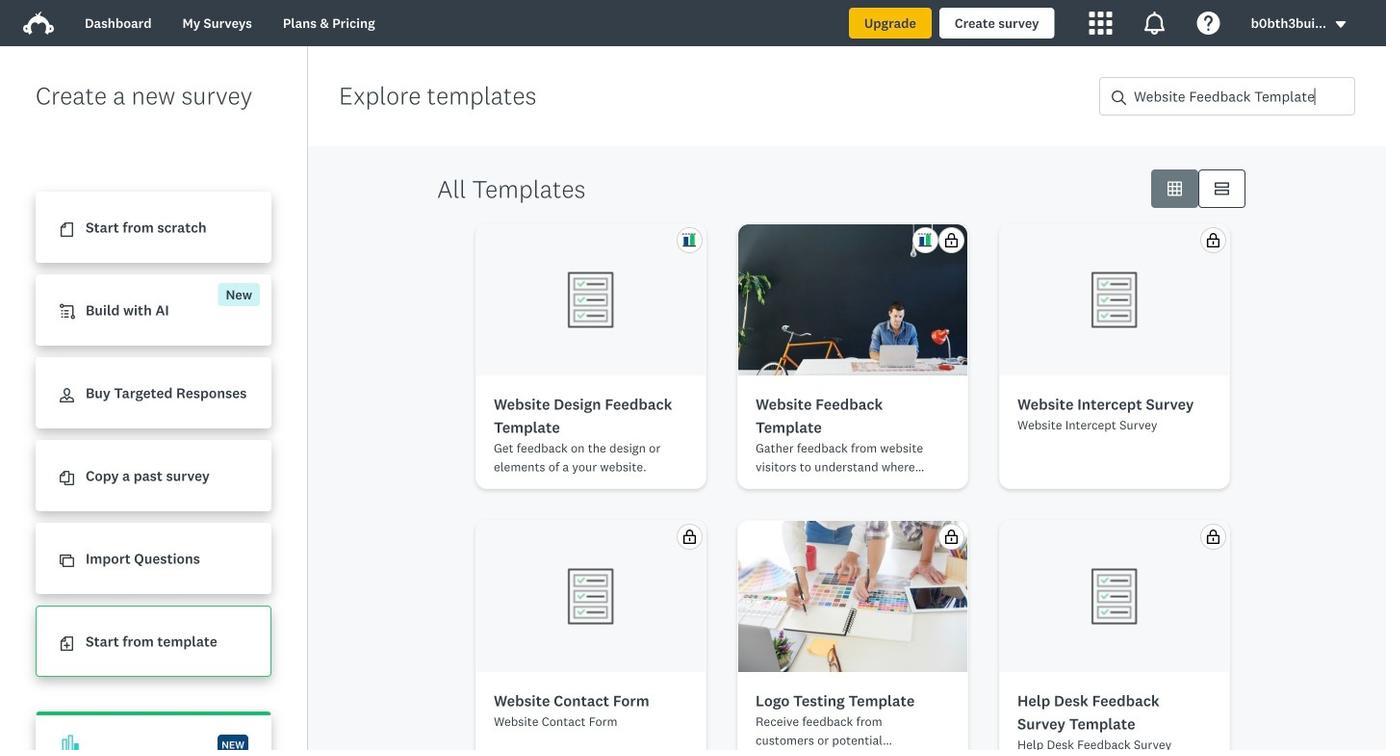 Task type: vqa. For each thing, say whether or not it's contained in the screenshot.
SurveyMonkey-Paradigm Belonging and Inclusion Template image at the bottom right of the page
no



Task type: describe. For each thing, give the bounding box(es) containing it.
documentplus image
[[60, 637, 74, 651]]

Search templates field
[[1127, 78, 1355, 115]]

textboxmultiple image
[[1215, 182, 1230, 196]]

documentclone image
[[60, 471, 74, 486]]

lock image for website intercept survey image
[[1207, 233, 1221, 248]]

help desk feedback survey template image
[[1084, 566, 1146, 627]]

website contact form image
[[561, 566, 622, 627]]

notification center icon image
[[1144, 12, 1167, 35]]

website design feedback template image
[[561, 269, 622, 331]]

1 brand logo image from the top
[[23, 8, 54, 39]]

search image
[[1112, 90, 1127, 105]]

lock image for website contact form image
[[683, 530, 697, 544]]

document image
[[60, 223, 74, 237]]

help icon image
[[1198, 12, 1221, 35]]



Task type: locate. For each thing, give the bounding box(es) containing it.
lock image for logo testing template on the right of page
[[945, 530, 959, 544]]

1 horizontal spatial lock image
[[1207, 530, 1221, 544]]

logo testing template image
[[739, 521, 968, 672]]

user image
[[60, 388, 74, 403]]

2 horizontal spatial lock image
[[1207, 233, 1221, 248]]

website feedback template image
[[739, 224, 968, 376]]

0 horizontal spatial lock image
[[683, 530, 697, 544]]

2 brand logo image from the top
[[23, 12, 54, 35]]

website intercept survey image
[[1084, 269, 1146, 331]]

lock image
[[1207, 233, 1221, 248], [683, 530, 697, 544], [945, 530, 959, 544]]

products icon image
[[1090, 12, 1113, 35], [1090, 12, 1113, 35]]

1 horizontal spatial lock image
[[945, 530, 959, 544]]

dropdown arrow icon image
[[1335, 18, 1348, 31], [1337, 21, 1347, 28]]

lock image
[[945, 233, 959, 248], [1207, 530, 1221, 544]]

grid image
[[1168, 182, 1183, 196]]

1 vertical spatial lock image
[[1207, 530, 1221, 544]]

0 vertical spatial lock image
[[945, 233, 959, 248]]

0 horizontal spatial lock image
[[945, 233, 959, 248]]

clone image
[[60, 554, 74, 568]]

brand logo image
[[23, 8, 54, 39], [23, 12, 54, 35]]



